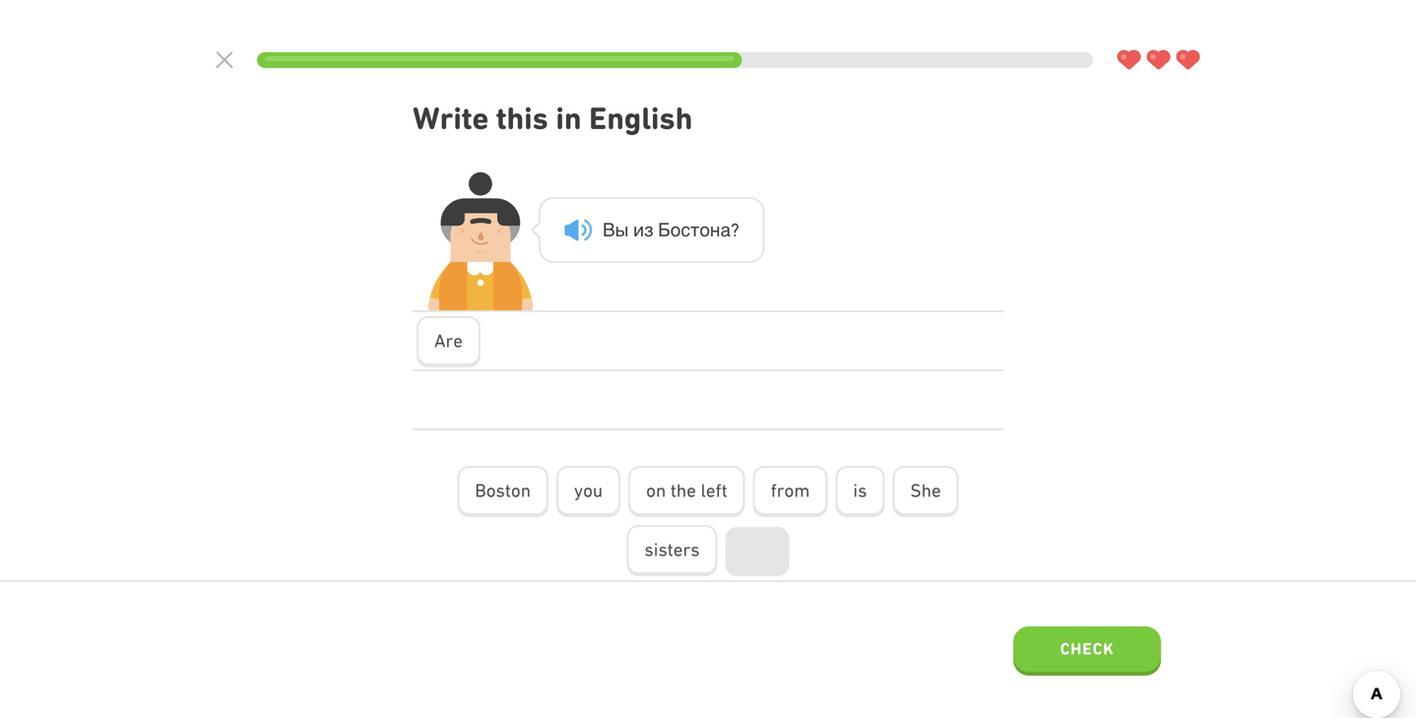 Task type: locate. For each thing, give the bounding box(es) containing it.
о right с
[[700, 219, 710, 240]]

ы
[[615, 219, 629, 240]]

are button
[[417, 316, 481, 367]]

sisters button
[[627, 525, 718, 576]]

о left т
[[671, 219, 681, 240]]

you button
[[557, 466, 621, 517]]

on the left button
[[629, 466, 745, 517]]

в
[[603, 219, 615, 240]]

0 horizontal spatial о
[[671, 219, 681, 240]]

н
[[710, 219, 721, 240]]

2 о from the left
[[700, 219, 710, 240]]

1 horizontal spatial о
[[700, 219, 710, 240]]

in
[[556, 100, 582, 136]]

the
[[671, 480, 696, 501]]

о
[[671, 219, 681, 240], [700, 219, 710, 240]]

т
[[690, 219, 700, 240]]

from button
[[753, 466, 828, 517]]

progress bar
[[257, 52, 1093, 68]]

в ы и з б о с т о н а ?
[[603, 219, 739, 240]]

english
[[589, 100, 693, 136]]

on the left
[[646, 480, 728, 501]]



Task type: vqa. For each thing, say whether or not it's contained in the screenshot.
the left е
no



Task type: describe. For each thing, give the bounding box(es) containing it.
is
[[853, 480, 867, 501]]

write this in english
[[413, 100, 693, 136]]

и
[[633, 219, 644, 240]]

?
[[731, 219, 739, 240]]

this
[[496, 100, 548, 136]]

а
[[721, 219, 731, 240]]

1 о from the left
[[671, 219, 681, 240]]

she
[[911, 480, 941, 501]]

с
[[681, 219, 690, 240]]

are
[[434, 330, 463, 351]]

write
[[413, 100, 489, 136]]

she button
[[893, 466, 959, 517]]

is button
[[836, 466, 885, 517]]

з
[[644, 219, 654, 240]]

left
[[701, 480, 728, 501]]

boston
[[475, 480, 531, 501]]

from
[[771, 480, 810, 501]]

sisters
[[645, 539, 700, 560]]

check
[[1060, 639, 1114, 658]]

on
[[646, 480, 666, 501]]

check button
[[1014, 626, 1161, 676]]

you
[[574, 480, 603, 501]]

б
[[658, 219, 671, 240]]

boston button
[[457, 466, 549, 517]]



